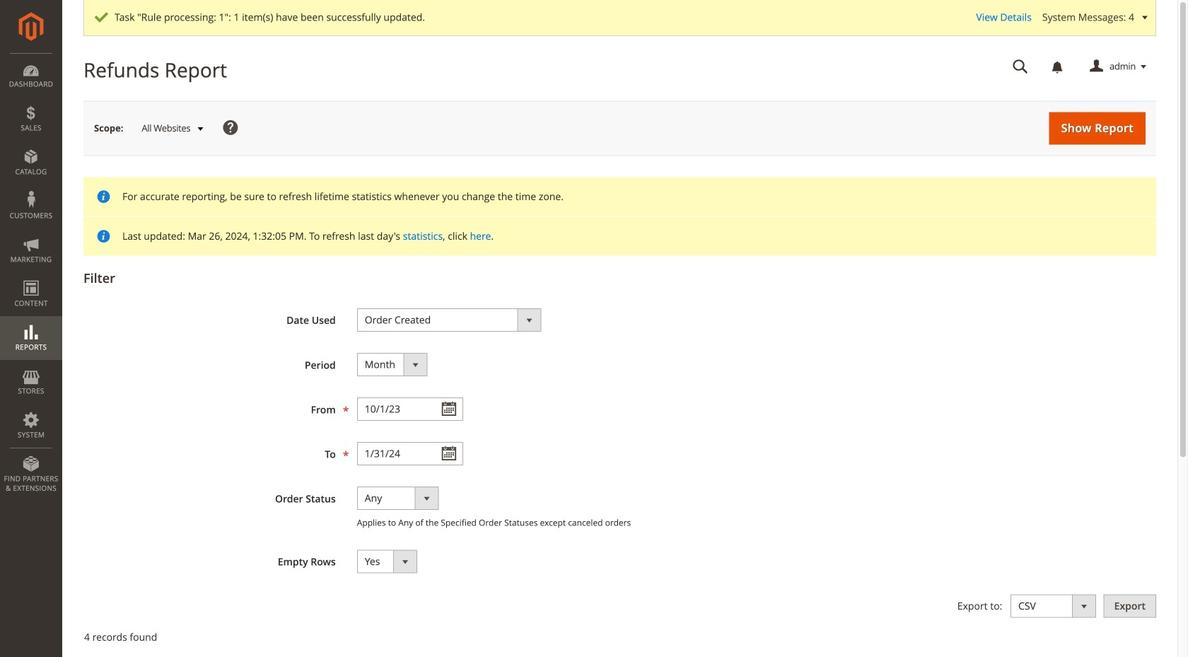 Task type: locate. For each thing, give the bounding box(es) containing it.
magento admin panel image
[[19, 12, 44, 41]]

None text field
[[1004, 54, 1039, 79]]

menu bar
[[0, 53, 62, 500]]

None text field
[[357, 398, 463, 421], [357, 442, 463, 466], [357, 398, 463, 421], [357, 442, 463, 466]]



